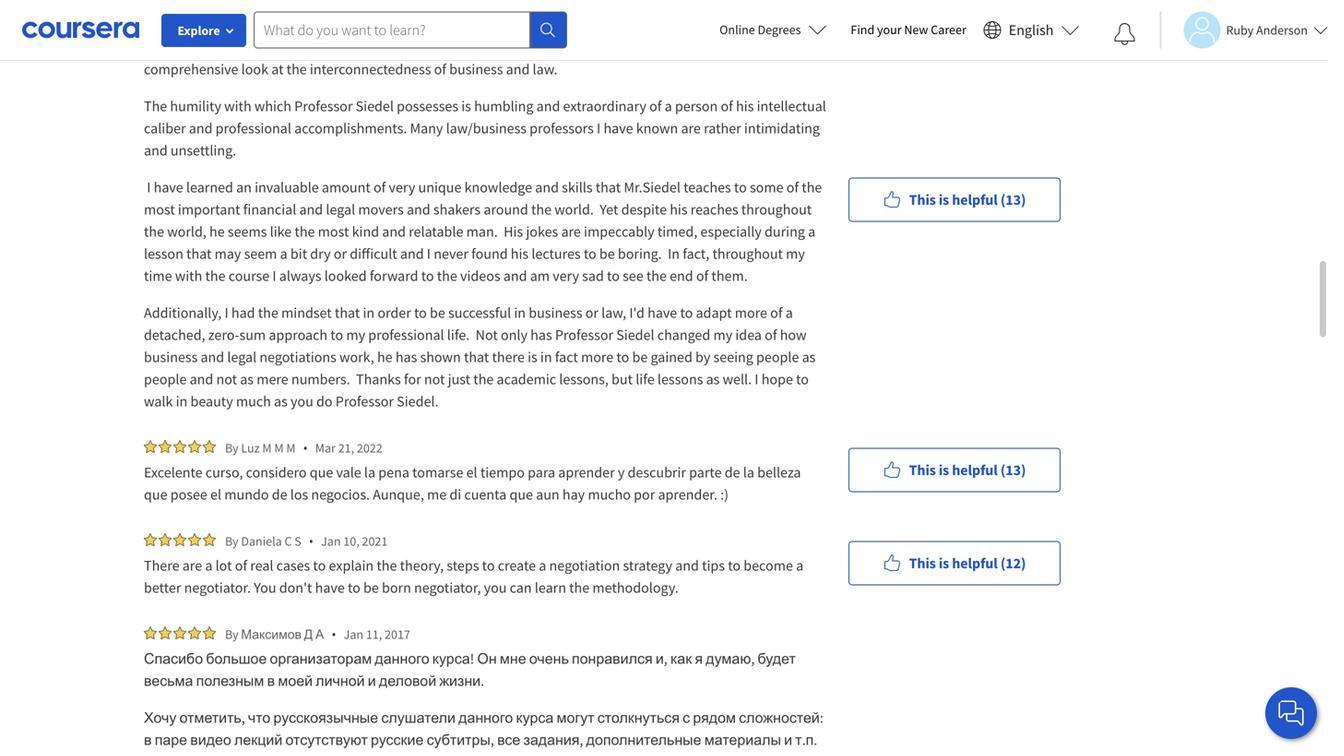Task type: locate. For each thing, give the bounding box(es) containing it.
that down not at top
[[464, 348, 489, 366]]

which
[[254, 97, 292, 115]]

an up financial
[[236, 178, 252, 197]]

1 m from the left
[[262, 440, 272, 456]]

que
[[310, 463, 333, 482], [144, 485, 167, 504], [510, 485, 533, 504]]

2 vertical spatial are
[[182, 556, 202, 575]]

0 vertical spatial jan
[[321, 533, 341, 549]]

an inside i have learned an invaluable amount of very unique knowledge and skills that mr.siedel teaches to some of the most important financial and legal movers and shakers around the world.  yet despite his reaches throughout the world, he seems like the most kind and relatable man.  his jokes are impeccably timed, especially during a lesson that may seem a bit dry or difficult and i never found his lectures to be boring.  in fact, throughout my time with the course i always looked forward to the videos and am very sad to see the end of them.
[[236, 178, 252, 197]]

0 vertical spatial this is helpful (13) button
[[849, 178, 1061, 222]]

1 horizontal spatial la
[[743, 463, 755, 482]]

2 vertical spatial •
[[332, 625, 336, 643]]

and down caliber
[[144, 141, 168, 160]]

0 vertical spatial и
[[368, 672, 376, 690]]

law.
[[533, 60, 558, 78]]

0 horizontal spatial most
[[144, 200, 175, 219]]

pena
[[378, 463, 410, 482]]

his down the siedel's
[[595, 38, 613, 56]]

1 vertical spatial negotiation
[[549, 556, 620, 575]]

полезным
[[196, 672, 264, 690]]

always
[[279, 267, 322, 285]]

by up lot
[[225, 533, 239, 549]]

by максимов д а • jan 11, 2017
[[225, 625, 410, 643]]

3 m from the left
[[286, 440, 296, 456]]

2 m from the left
[[274, 440, 284, 456]]

2 horizontal spatial •
[[332, 625, 336, 643]]

0 vertical spatial are
[[681, 119, 701, 137]]

helpful inside button
[[952, 554, 998, 572]]

been left online
[[685, 38, 716, 56]]

0 horizontal spatial в
[[144, 731, 152, 749]]

he inside the additionally, i had the mindset that in order to be successful in business or law, i'd have to adapt more of a detached, zero-sum approach to my professional life.  not only has professor siedel changed my idea of how business and legal negotiations work, he has shown that there is in fact more to be gained by seeing people as people and not as mere numbers.  thanks for not just the academic lessons, but life lessons as well. i hope to walk in beauty much as you do professor siedel.
[[377, 348, 393, 366]]

don't
[[279, 578, 312, 597]]

is inside this is helpful (12) button
[[939, 554, 949, 572]]

that
[[596, 178, 621, 197], [186, 244, 212, 263], [335, 304, 360, 322], [464, 348, 489, 366]]

• for by максимов д а • jan 11, 2017
[[332, 625, 336, 643]]

siedel.
[[397, 392, 439, 411]]

1 horizontal spatial de
[[725, 463, 740, 482]]

been up the strategies.
[[180, 16, 211, 34]]

0 horizontal spatial de
[[272, 485, 287, 504]]

people
[[757, 348, 799, 366], [144, 370, 187, 388]]

0 horizontal spatial course
[[229, 267, 270, 285]]

course inside i have learned an invaluable amount of very unique knowledge and skills that mr.siedel teaches to some of the most important financial and legal movers and shakers around the world.  yet despite his reaches throughout the world, he seems like the most kind and relatable man.  his jokes are impeccably timed, especially during a lesson that may seem a bit dry or difficult and i never found his lectures to be boring.  in fact, throughout my time with the course i always looked forward to the videos and am very sad to see the end of them.
[[229, 267, 270, 285]]

3 helpful from the top
[[952, 554, 998, 572]]

0 horizontal spatial jan
[[321, 533, 341, 549]]

спасибо
[[144, 649, 203, 668]]

2 horizontal spatial my
[[786, 244, 805, 263]]

0 vertical spatial been
[[180, 16, 211, 34]]

the down may
[[205, 267, 226, 285]]

в
[[267, 672, 275, 690], [144, 731, 152, 749]]

his
[[504, 222, 523, 241]]

business down detached,
[[144, 348, 198, 366]]

intimidating
[[744, 119, 820, 137]]

1 vertical spatial an
[[236, 178, 252, 197]]

•
[[303, 439, 308, 457], [309, 532, 314, 550], [332, 625, 336, 643]]

of right lot
[[235, 556, 247, 575]]

negotiation inside the "there are a lot of real cases to explain the theory, steps to create a negotiation strategy and tips to become a better negotiator. you don't have to be born negotiator, you can learn the methodology."
[[549, 556, 620, 575]]

2 this is helpful (13) from the top
[[909, 461, 1026, 479]]

и,
[[656, 649, 668, 668]]

coursera image
[[22, 15, 139, 45]]

chat with us image
[[1277, 698, 1306, 728]]

0 vertical spatial with
[[224, 97, 252, 115]]

as
[[213, 38, 227, 56]]

1 la from the left
[[364, 463, 376, 482]]

0 vertical spatial by
[[225, 440, 239, 456]]

with inside the humility with which professor siedel possesses is humbling and extraordinary of a person of his intellectual caliber and professional accomplishments. many law/business professors i have known are rather intimidating and unsettling.
[[224, 97, 252, 115]]

0 vertical spatial successful
[[674, 16, 736, 34]]

• right the "а"
[[332, 625, 336, 643]]

the right some
[[802, 178, 822, 197]]

0 horizontal spatial lectures
[[532, 244, 581, 263]]

successful up not at top
[[448, 304, 511, 322]]

la left belleza
[[743, 463, 755, 482]]

задания,
[[524, 731, 583, 749]]

sum
[[239, 326, 266, 344]]

que down "mar"
[[310, 463, 333, 482]]

of right idea
[[765, 326, 777, 344]]

1 horizontal spatial law,
[[602, 304, 627, 322]]

жизни.
[[439, 672, 484, 690]]

3 by from the top
[[225, 626, 239, 643]]

have right i'd
[[648, 304, 677, 322]]

the right the just
[[474, 370, 494, 388]]

0 vertical spatial law,
[[568, 38, 592, 56]]

of inside "it has been an honor and pleasure being able to listen to professor siedel's lectures on successful negotiation strategies.  as a law student interested in business/finance/corporate law, his course has been a great comprehensive look at the interconnectedness of business and law."
[[434, 60, 446, 78]]

a right as
[[230, 38, 238, 56]]

1 vertical spatial данного
[[459, 709, 513, 727]]

i'd
[[629, 304, 645, 322]]

of right some
[[787, 178, 799, 197]]

not up the beauty
[[216, 370, 237, 388]]

order
[[378, 304, 411, 322]]

1 horizontal spatial siedel
[[616, 326, 655, 344]]

все
[[497, 731, 521, 749]]

explore
[[178, 22, 220, 39]]

3 this from the top
[[909, 554, 936, 572]]

to right able
[[423, 16, 435, 34]]

are inside the humility with which professor siedel possesses is humbling and extraordinary of a person of his intellectual caliber and professional accomplishments. many law/business professors i have known are rather intimidating and unsettling.
[[681, 119, 701, 137]]

2 helpful from the top
[[952, 461, 998, 479]]

learned
[[186, 178, 233, 197]]

2 not from the left
[[424, 370, 445, 388]]

• left "mar"
[[303, 439, 308, 457]]

by
[[225, 440, 239, 456], [225, 533, 239, 549], [225, 626, 239, 643]]

1 vertical spatial successful
[[448, 304, 511, 322]]

by inside by максимов д а • jan 11, 2017
[[225, 626, 239, 643]]

have
[[604, 119, 633, 137], [154, 178, 183, 197], [648, 304, 677, 322], [315, 578, 345, 597]]

0 vertical spatial professional
[[216, 119, 291, 137]]

impeccably
[[584, 222, 655, 241]]

professor up business/finance/corporate at top left
[[491, 16, 549, 34]]

0 vertical spatial people
[[757, 348, 799, 366]]

videos
[[460, 267, 501, 285]]

lectures inside i have learned an invaluable amount of very unique knowledge and skills that mr.siedel teaches to some of the most important financial and legal movers and shakers around the world.  yet despite his reaches throughout the world, he seems like the most kind and relatable man.  his jokes are impeccably timed, especially during a lesson that may seem a bit dry or difficult and i never found his lectures to be boring.  in fact, throughout my time with the course i always looked forward to the videos and am very sad to see the end of them.
[[532, 244, 581, 263]]

helpful
[[952, 191, 998, 209], [952, 461, 998, 479], [952, 554, 998, 572]]

in up only
[[514, 304, 526, 322]]

1 horizontal spatial an
[[236, 178, 252, 197]]

a left lot
[[205, 556, 213, 575]]

0 vertical spatial this
[[909, 191, 936, 209]]

0 horizontal spatial и
[[368, 672, 376, 690]]

0 horizontal spatial el
[[210, 485, 221, 504]]

0 horizontal spatial you
[[291, 392, 313, 411]]

2 vertical spatial this
[[909, 554, 936, 572]]

0 vertical spatial в
[[267, 672, 275, 690]]

by for considero
[[225, 440, 239, 456]]

i right well.
[[755, 370, 759, 388]]

1 vertical spatial •
[[309, 532, 314, 550]]

1 horizontal spatial or
[[586, 304, 599, 322]]

весьма
[[144, 672, 193, 690]]

он
[[477, 649, 497, 668]]

1 vertical spatial lectures
[[532, 244, 581, 263]]

0 vertical spatial (13)
[[1001, 191, 1026, 209]]

1 vertical spatial jan
[[344, 626, 364, 643]]

an for been
[[214, 16, 230, 34]]

have down extraordinary
[[604, 119, 633, 137]]

el down curso,
[[210, 485, 221, 504]]

1 horizontal spatial been
[[685, 38, 716, 56]]

filled star image
[[159, 440, 172, 453], [203, 440, 216, 453], [144, 533, 157, 546], [173, 533, 186, 546], [188, 533, 201, 546], [159, 626, 172, 639], [188, 626, 201, 639], [203, 626, 216, 639]]

aprender.
[[658, 485, 718, 504]]

2 vertical spatial business
[[144, 348, 198, 366]]

shown
[[420, 348, 461, 366]]

more up "lessons,"
[[581, 348, 614, 366]]

being
[[355, 16, 390, 34]]

0 horizontal spatial law,
[[568, 38, 592, 56]]

отметить,
[[180, 709, 245, 727]]

you left "can" on the left bottom
[[484, 578, 507, 597]]

theory,
[[400, 556, 444, 575]]

jan left 11,
[[344, 626, 364, 643]]

данного up все
[[459, 709, 513, 727]]

0 horizontal spatial with
[[175, 267, 202, 285]]

la
[[364, 463, 376, 482], [743, 463, 755, 482]]

2 this is helpful (13) button from the top
[[849, 448, 1061, 492]]

daniela
[[241, 533, 282, 549]]

1 by from the top
[[225, 440, 239, 456]]

курса!
[[432, 649, 474, 668]]

0 horizontal spatial negotiation
[[549, 556, 620, 575]]

be left born
[[363, 578, 379, 597]]

this is helpful (12)
[[909, 554, 1026, 572]]

has down on
[[660, 38, 682, 56]]

1 vertical spatial are
[[561, 222, 581, 241]]

(13) for second "this is helpful (13)" button
[[1001, 461, 1026, 479]]

walk
[[144, 392, 173, 411]]

и inside спасибо большое организаторам данного курса! он мне очень понравился и, как я думаю, будет весьма полезным в моей личной и деловой жизни.
[[368, 672, 376, 690]]

1 this from the top
[[909, 191, 936, 209]]

with right time
[[175, 267, 202, 285]]

1 horizontal spatial you
[[484, 578, 507, 597]]

1 horizontal spatial •
[[309, 532, 314, 550]]

1 horizontal spatial business
[[449, 60, 503, 78]]

are right there
[[182, 556, 202, 575]]

1 horizontal spatial my
[[714, 326, 733, 344]]

interested
[[316, 38, 378, 56]]

professional inside the humility with which professor siedel possesses is humbling and extraordinary of a person of his intellectual caliber and professional accomplishments. many law/business professors i have known are rather intimidating and unsettling.
[[216, 119, 291, 137]]

0 vertical spatial helpful
[[952, 191, 998, 209]]

0 vertical spatial he
[[209, 222, 225, 241]]

successful
[[674, 16, 736, 34], [448, 304, 511, 322]]

a up how
[[786, 304, 793, 322]]

mucho
[[588, 485, 631, 504]]

0 horizontal spatial данного
[[375, 649, 430, 668]]

much
[[236, 392, 271, 411]]

и right личной
[[368, 672, 376, 690]]

curso,
[[206, 463, 243, 482]]

русские
[[371, 731, 424, 749]]

2022
[[357, 440, 383, 456]]

more
[[735, 304, 768, 322], [581, 348, 614, 366]]

с
[[683, 709, 690, 727]]

are down world.
[[561, 222, 581, 241]]

successful inside "it has been an honor and pleasure being able to listen to professor siedel's lectures on successful negotiation strategies.  as a law student interested in business/finance/corporate law, his course has been a great comprehensive look at the interconnectedness of business and law."
[[674, 16, 736, 34]]

0 horizontal spatial la
[[364, 463, 376, 482]]

throughout up "during" in the top right of the page
[[742, 200, 812, 219]]

2 vertical spatial helpful
[[952, 554, 998, 572]]

are
[[681, 119, 701, 137], [561, 222, 581, 241], [182, 556, 202, 575]]

1 vertical spatial de
[[272, 485, 287, 504]]

course down seem
[[229, 267, 270, 285]]

to up sad at top left
[[584, 244, 597, 263]]

my down "during" in the top right of the page
[[786, 244, 805, 263]]

и inside хочу отметить, что русскоязычные слушатели данного курса могут столкнуться с рядом сложностей: в паре видео лекций отсутствуют русские субтитры, все задания, дополнительные материалы и т.п
[[784, 731, 793, 749]]

c
[[285, 533, 292, 549]]

0 horizontal spatial an
[[214, 16, 230, 34]]

que left aun
[[510, 485, 533, 504]]

business down business/finance/corporate at top left
[[449, 60, 503, 78]]

What do you want to learn? text field
[[254, 12, 530, 48]]

helpful for there are a lot of real cases to explain the theory, steps to create a negotiation strategy and tips to become a better negotiator. you don't have to be born negotiator, you can learn the methodology.
[[952, 554, 998, 572]]

find
[[851, 21, 875, 38]]

idea
[[736, 326, 762, 344]]

данного up деловой
[[375, 649, 430, 668]]

it has been an honor and pleasure being able to listen to professor siedel's lectures on successful negotiation strategies.  as a law student interested in business/finance/corporate law, his course has been a great comprehensive look at the interconnectedness of business and law.
[[144, 16, 813, 78]]

difficult
[[350, 244, 397, 263]]

0 horizontal spatial are
[[182, 556, 202, 575]]

life
[[636, 370, 655, 388]]

by inside "by daniela c s • jan 10, 2021"
[[225, 533, 239, 549]]

1 horizontal spatial legal
[[326, 200, 355, 219]]

posee
[[170, 485, 207, 504]]

is for this is helpful (12) button at the right
[[939, 554, 949, 572]]

1 horizontal spatial not
[[424, 370, 445, 388]]

the right had
[[258, 304, 278, 322]]

2 this from the top
[[909, 461, 936, 479]]

negotiation up learn in the bottom left of the page
[[549, 556, 620, 575]]

в inside спасибо большое организаторам данного курса! он мне очень понравился и, как я думаю, будет весьма полезным в моей личной и деловой жизни.
[[267, 672, 275, 690]]

1 vertical spatial with
[[175, 267, 202, 285]]

throughout
[[742, 200, 812, 219], [713, 244, 783, 263]]

большое
[[206, 649, 267, 668]]

10,
[[343, 533, 360, 549]]

the up bit
[[295, 222, 315, 241]]

1 (13) from the top
[[1001, 191, 1026, 209]]

or right dry
[[334, 244, 347, 263]]

сложностей:
[[739, 709, 824, 727]]

siedel
[[356, 97, 394, 115], [616, 326, 655, 344]]

siedel's
[[552, 16, 599, 34]]

of up "possesses"
[[434, 60, 446, 78]]

this inside button
[[909, 554, 936, 572]]

(13)
[[1001, 191, 1026, 209], [1001, 461, 1026, 479]]

professional down which
[[216, 119, 291, 137]]

мне
[[500, 649, 526, 668]]

you inside the "there are a lot of real cases to explain the theory, steps to create a negotiation strategy and tips to become a better negotiator. you don't have to be born negotiator, you can learn the methodology."
[[484, 578, 507, 597]]

law, down the siedel's
[[568, 38, 592, 56]]

0 horizontal spatial m
[[262, 440, 272, 456]]

1 horizontal spatial most
[[318, 222, 349, 241]]

1 vertical spatial this
[[909, 461, 936, 479]]

0 horizontal spatial people
[[144, 370, 187, 388]]

1 horizontal spatial jan
[[344, 626, 364, 643]]

данного inside спасибо большое организаторам данного курса! он мне очень понравился и, как я думаю, будет весьма полезным в моей личной и деловой жизни.
[[375, 649, 430, 668]]

an inside "it has been an honor and pleasure being able to listen to professor siedel's lectures on successful negotiation strategies.  as a law student interested in business/finance/corporate law, his course has been a great comprehensive look at the interconnectedness of business and law."
[[214, 16, 230, 34]]

by inside by luz m m m • mar 21, 2022
[[225, 440, 239, 456]]

1 horizontal spatial в
[[267, 672, 275, 690]]

в left паре at bottom
[[144, 731, 152, 749]]

and up professors
[[537, 97, 560, 115]]

you inside the additionally, i had the mindset that in order to be successful in business or law, i'd have to adapt more of a detached, zero-sum approach to my professional life.  not only has professor siedel changed my idea of how business and legal negotiations work, he has shown that there is in fact more to be gained by seeing people as people and not as mere numbers.  thanks for not just the academic lessons, but life lessons as well. i hope to walk in beauty much as you do professor siedel.
[[291, 392, 313, 411]]

0 horizontal spatial successful
[[448, 304, 511, 322]]

1 horizontal spatial successful
[[674, 16, 736, 34]]

and down invaluable
[[299, 200, 323, 219]]

have inside the "there are a lot of real cases to explain the theory, steps to create a negotiation strategy and tips to become a better negotiator. you don't have to be born negotiator, you can learn the methodology."
[[315, 578, 345, 597]]

0 horizontal spatial very
[[389, 178, 415, 197]]

1 horizontal spatial are
[[561, 222, 581, 241]]

with
[[224, 97, 252, 115], [175, 267, 202, 285]]

1 vertical spatial this is helpful (13)
[[909, 461, 1026, 479]]

the down "never"
[[437, 267, 457, 285]]

1 vertical spatial by
[[225, 533, 239, 549]]

strategy
[[623, 556, 673, 575]]

his
[[595, 38, 613, 56], [736, 97, 754, 115], [670, 200, 688, 219], [511, 244, 529, 263]]

and down zero-
[[201, 348, 224, 366]]

0 horizontal spatial professional
[[216, 119, 291, 137]]

1 vertical spatial helpful
[[952, 461, 998, 479]]

very up movers
[[389, 178, 415, 197]]

0 horizontal spatial or
[[334, 244, 347, 263]]

is for second "this is helpful (13)" button
[[939, 461, 949, 479]]

lectures down the jokes
[[532, 244, 581, 263]]

and left the skills
[[535, 178, 559, 197]]

show notifications image
[[1114, 23, 1136, 45]]

course down on
[[616, 38, 657, 56]]

2 horizontal spatial are
[[681, 119, 701, 137]]

filled star image
[[144, 440, 157, 453], [173, 440, 186, 453], [188, 440, 201, 453], [159, 533, 172, 546], [203, 533, 216, 546], [144, 626, 157, 639], [173, 626, 186, 639]]

be down impeccably in the top of the page
[[600, 244, 615, 263]]

1 horizontal spatial данного
[[459, 709, 513, 727]]

материалы
[[705, 731, 781, 749]]

i left had
[[225, 304, 229, 322]]

business
[[449, 60, 503, 78], [529, 304, 583, 322], [144, 348, 198, 366]]

1 horizontal spatial и
[[784, 731, 793, 749]]

думаю,
[[706, 649, 755, 668]]

professional down order
[[368, 326, 444, 344]]

an
[[214, 16, 230, 34], [236, 178, 252, 197]]

0 vertical spatial de
[[725, 463, 740, 482]]

the up lesson
[[144, 222, 164, 241]]

1 vertical spatial he
[[377, 348, 393, 366]]

be up life
[[632, 348, 648, 366]]

1 horizontal spatial m
[[274, 440, 284, 456]]

столкнуться
[[598, 709, 680, 727]]

2017
[[385, 626, 410, 643]]

0 vertical spatial course
[[616, 38, 657, 56]]

my down adapt on the right top of the page
[[714, 326, 733, 344]]

курса
[[516, 709, 554, 727]]

1 horizontal spatial que
[[310, 463, 333, 482]]

1 vertical spatial throughout
[[713, 244, 783, 263]]

1 this is helpful (13) from the top
[[909, 191, 1026, 209]]

have inside the humility with which professor siedel possesses is humbling and extraordinary of a person of his intellectual caliber and professional accomplishments. many law/business professors i have known are rather intimidating and unsettling.
[[604, 119, 633, 137]]

1 horizontal spatial negotiation
[[739, 16, 810, 34]]

lectures inside "it has been an honor and pleasure being able to listen to professor siedel's lectures on successful negotiation strategies.  as a law student interested in business/finance/corporate law, his course has been a great comprehensive look at the interconnectedness of business and law."
[[602, 16, 652, 34]]

2 by from the top
[[225, 533, 239, 549]]

able
[[393, 16, 420, 34]]

successful right on
[[674, 16, 736, 34]]

by left luz
[[225, 440, 239, 456]]

english
[[1009, 21, 1054, 39]]

people up 'walk' at bottom left
[[144, 370, 187, 388]]

данного inside хочу отметить, что русскоязычные слушатели данного курса могут столкнуться с рядом сложностей: в паре видео лекций отсутствуют русские субтитры, все задания, дополнительные материалы и т.п
[[459, 709, 513, 727]]

in right 'walk' at bottom left
[[176, 392, 188, 411]]

career
[[931, 21, 967, 38]]

or
[[334, 244, 347, 263], [586, 304, 599, 322]]

to left some
[[734, 178, 747, 197]]

в inside хочу отметить, что русскоязычные слушатели данного курса могут столкнуться с рядом сложностей: в паре видео лекций отсутствуют русские субтитры, все задания, дополнительные материалы и т.п
[[144, 731, 152, 749]]

1 vertical spatial и
[[784, 731, 793, 749]]

timed,
[[658, 222, 698, 241]]

1 vertical spatial law,
[[602, 304, 627, 322]]

1 vertical spatial this is helpful (13) button
[[849, 448, 1061, 492]]

None search field
[[254, 12, 567, 48]]

be inside i have learned an invaluable amount of very unique knowledge and skills that mr.siedel teaches to some of the most important financial and legal movers and shakers around the world.  yet despite his reaches throughout the world, he seems like the most kind and relatable man.  his jokes are impeccably timed, especially during a lesson that may seem a bit dry or difficult and i never found his lectures to be boring.  in fact, throughout my time with the course i always looked forward to the videos and am very sad to see the end of them.
[[600, 244, 615, 263]]

0 vertical spatial legal
[[326, 200, 355, 219]]

0 vertical spatial you
[[291, 392, 313, 411]]

an up as
[[214, 16, 230, 34]]

1 horizontal spatial with
[[224, 97, 252, 115]]

дополнительные
[[586, 731, 702, 749]]

and up unsettling. at the left
[[189, 119, 213, 137]]

2 (13) from the top
[[1001, 461, 1026, 479]]

a inside the additionally, i had the mindset that in order to be successful in business or law, i'd have to adapt more of a detached, zero-sum approach to my professional life.  not only has professor siedel changed my idea of how business and legal negotiations work, he has shown that there is in fact more to be gained by seeing people as people and not as mere numbers.  thanks for not just the academic lessons, but life lessons as well. i hope to walk in beauty much as you do professor siedel.
[[786, 304, 793, 322]]

most up world,
[[144, 200, 175, 219]]

the right at
[[287, 60, 307, 78]]

21,
[[338, 440, 354, 456]]

jan inside by максимов д а • jan 11, 2017
[[344, 626, 364, 643]]

jan inside "by daniela c s • jan 10, 2021"
[[321, 533, 341, 549]]

0 vertical spatial negotiation
[[739, 16, 810, 34]]

que down excelente
[[144, 485, 167, 504]]

legal inside the additionally, i had the mindset that in order to be successful in business or law, i'd have to adapt more of a detached, zero-sum approach to my professional life.  not only has professor siedel changed my idea of how business and legal negotiations work, he has shown that there is in fact more to be gained by seeing people as people and not as mere numbers.  thanks for not just the academic lessons, but life lessons as well. i hope to walk in beauty much as you do professor siedel.
[[227, 348, 257, 366]]

negotiation inside "it has been an honor and pleasure being able to listen to professor siedel's lectures on successful negotiation strategies.  as a law student interested in business/finance/corporate law, his course has been a great comprehensive look at the interconnectedness of business and law."
[[739, 16, 810, 34]]

паре
[[155, 731, 187, 749]]



Task type: vqa. For each thing, say whether or not it's contained in the screenshot.
quiz to the middle
no



Task type: describe. For each thing, give the bounding box(es) containing it.
is inside the additionally, i had the mindset that in order to be successful in business or law, i'd have to adapt more of a detached, zero-sum approach to my professional life.  not only has professor siedel changed my idea of how business and legal negotiations work, he has shown that there is in fact more to be gained by seeing people as people and not as mere numbers.  thanks for not just the academic lessons, but life lessons as well. i hope to walk in beauty much as you do professor siedel.
[[528, 348, 538, 366]]

a inside the humility with which professor siedel possesses is humbling and extraordinary of a person of his intellectual caliber and professional accomplishments. many law/business professors i have known are rather intimidating and unsettling.
[[665, 97, 672, 115]]

helpful for excelente curso, considero que vale la pena tomarse el tiempo para aprender y descubrir parte de la belleza que posee el mundo de los negocios. aunque, me di cuenta que aun hay mucho por aprender. :)
[[952, 461, 998, 479]]

am
[[530, 267, 550, 285]]

and up forward
[[400, 244, 424, 263]]

lesson
[[144, 244, 183, 263]]

siedel inside the additionally, i had the mindset that in order to be successful in business or law, i'd have to adapt more of a detached, zero-sum approach to my professional life.  not only has professor siedel changed my idea of how business and legal negotiations work, he has shown that there is in fact more to be gained by seeing people as people and not as mere numbers.  thanks for not just the academic lessons, but life lessons as well. i hope to walk in beauty much as you do professor siedel.
[[616, 326, 655, 344]]

to up work,
[[331, 326, 343, 344]]

world,
[[167, 222, 207, 241]]

2 horizontal spatial que
[[510, 485, 533, 504]]

1 vertical spatial very
[[553, 267, 579, 285]]

be inside the "there are a lot of real cases to explain the theory, steps to create a negotiation strategy and tips to become a better negotiator. you don't have to be born negotiator, you can learn the methodology."
[[363, 578, 379, 597]]

as down mere at the left of the page
[[274, 392, 288, 411]]

caliber
[[144, 119, 186, 137]]

with inside i have learned an invaluable amount of very unique knowledge and skills that mr.siedel teaches to some of the most important financial and legal movers and shakers around the world.  yet despite his reaches throughout the world, he seems like the most kind and relatable man.  his jokes are impeccably timed, especially during a lesson that may seem a bit dry or difficult and i never found his lectures to be boring.  in fact, throughout my time with the course i always looked forward to the videos and am very sad to see the end of them.
[[175, 267, 202, 285]]

boring.
[[618, 244, 662, 263]]

0 horizontal spatial que
[[144, 485, 167, 504]]

как
[[671, 649, 692, 668]]

i left learned
[[147, 178, 151, 197]]

организаторам
[[270, 649, 372, 668]]

explore button
[[161, 14, 246, 47]]

1 vertical spatial el
[[210, 485, 221, 504]]

despite
[[621, 200, 667, 219]]

legal inside i have learned an invaluable amount of very unique knowledge and skills that mr.siedel teaches to some of the most important financial and legal movers and shakers around the world.  yet despite his reaches throughout the world, he seems like the most kind and relatable man.  his jokes are impeccably timed, especially during a lesson that may seem a bit dry or difficult and i never found his lectures to be boring.  in fact, throughout my time with the course i always looked forward to the videos and am very sad to see the end of them.
[[326, 200, 355, 219]]

0 horizontal spatial •
[[303, 439, 308, 457]]

professional inside the additionally, i had the mindset that in order to be successful in business or law, i'd have to adapt more of a detached, zero-sum approach to my professional life.  not only has professor siedel changed my idea of how business and legal negotiations work, he has shown that there is in fact more to be gained by seeing people as people and not as mere numbers.  thanks for not just the academic lessons, but life lessons as well. i hope to walk in beauty much as you do professor siedel.
[[368, 326, 444, 344]]

to right order
[[414, 304, 427, 322]]

the right learn in the bottom left of the page
[[569, 578, 590, 597]]

important
[[178, 200, 240, 219]]

or inside the additionally, i had the mindset that in order to be successful in business or law, i'd have to adapt more of a detached, zero-sum approach to my professional life.  not only has professor siedel changed my idea of how business and legal negotiations work, he has shown that there is in fact more to be gained by seeing people as people and not as mere numbers.  thanks for not just the academic lessons, but life lessons as well. i hope to walk in beauty much as you do professor siedel.
[[586, 304, 599, 322]]

of right end
[[696, 267, 709, 285]]

2 la from the left
[[743, 463, 755, 482]]

reaches
[[691, 200, 739, 219]]

as down how
[[802, 348, 816, 366]]

to up changed
[[680, 304, 693, 322]]

extraordinary
[[563, 97, 647, 115]]

by for a
[[225, 533, 239, 549]]

this for excelente curso, considero que vale la pena tomarse el tiempo para aprender y descubrir parte de la belleza que posee el mundo de los negocios. aunque, me di cuenta que aun hay mucho por aprender. :)
[[909, 461, 936, 479]]

relatable
[[409, 222, 464, 241]]

to up 'but'
[[617, 348, 629, 366]]

this is helpful (13) for second "this is helpful (13)" button from the bottom of the page
[[909, 191, 1026, 209]]

man.
[[466, 222, 498, 241]]

i inside the humility with which professor siedel possesses is humbling and extraordinary of a person of his intellectual caliber and professional accomplishments. many law/business professors i have known are rather intimidating and unsettling.
[[597, 119, 601, 137]]

ruby anderson
[[1227, 22, 1308, 38]]

his inside the humility with which professor siedel possesses is humbling and extraordinary of a person of his intellectual caliber and professional accomplishments. many law/business professors i have known are rather intimidating and unsettling.
[[736, 97, 754, 115]]

mundo
[[224, 485, 269, 504]]

found
[[471, 244, 508, 263]]

this is helpful (13) for second "this is helpful (13)" button
[[909, 461, 1026, 479]]

and up the beauty
[[190, 370, 213, 388]]

that down "looked"
[[335, 304, 360, 322]]

to right tips
[[728, 556, 741, 575]]

to left 'see'
[[607, 267, 620, 285]]

unsettling.
[[171, 141, 236, 160]]

tiempo
[[480, 463, 525, 482]]

an for learned
[[236, 178, 252, 197]]

0 vertical spatial very
[[389, 178, 415, 197]]

ruby
[[1227, 22, 1254, 38]]

law/business
[[446, 119, 527, 137]]

1 horizontal spatial el
[[466, 463, 478, 482]]

known
[[636, 119, 678, 137]]

to up business/finance/corporate at top left
[[475, 16, 488, 34]]

1 vertical spatial people
[[144, 370, 187, 388]]

law, inside the additionally, i had the mindset that in order to be successful in business or law, i'd have to adapt more of a detached, zero-sum approach to my professional life.  not only has professor siedel changed my idea of how business and legal negotiations work, he has shown that there is in fact more to be gained by seeing people as people and not as mere numbers.  thanks for not just the academic lessons, but life lessons as well. i hope to walk in beauty much as you do professor siedel.
[[602, 304, 627, 322]]

like
[[270, 222, 292, 241]]

могут
[[557, 709, 595, 727]]

i left always
[[273, 267, 276, 285]]

additionally,
[[144, 304, 222, 322]]

professors
[[530, 119, 594, 137]]

time
[[144, 267, 172, 285]]

1 vertical spatial most
[[318, 222, 349, 241]]

beauty
[[190, 392, 233, 411]]

1 helpful from the top
[[952, 191, 998, 209]]

and up relatable
[[407, 200, 431, 219]]

to right hope in the right of the page
[[796, 370, 809, 388]]

professor inside "it has been an honor and pleasure being able to listen to professor siedel's lectures on successful negotiation strategies.  as a law student interested in business/finance/corporate law, his course has been a great comprehensive look at the interconnectedness of business and law."
[[491, 16, 549, 34]]

strategies.
[[144, 38, 207, 56]]

professor down thanks
[[336, 392, 394, 411]]

you
[[254, 578, 276, 597]]

1 horizontal spatial more
[[735, 304, 768, 322]]

create
[[498, 556, 536, 575]]

gained
[[651, 348, 693, 366]]

a left great
[[719, 38, 726, 56]]

to right steps
[[482, 556, 495, 575]]

of inside the "there are a lot of real cases to explain the theory, steps to create a negotiation strategy and tips to become a better negotiator. you don't have to be born negotiator, you can learn the methodology."
[[235, 556, 247, 575]]

aprender
[[558, 463, 615, 482]]

explain
[[329, 556, 374, 575]]

forward
[[370, 267, 418, 285]]

that down world,
[[186, 244, 212, 263]]

as up much
[[240, 370, 254, 388]]

of up the known at the top
[[650, 97, 662, 115]]

this is helpful (12) button
[[849, 541, 1061, 585]]

lot
[[216, 556, 232, 575]]

максимов
[[241, 626, 302, 643]]

di
[[450, 485, 461, 504]]

professor inside the humility with which professor siedel possesses is humbling and extraordinary of a person of his intellectual caliber and professional accomplishments. many law/business professors i have known are rather intimidating and unsettling.
[[294, 97, 353, 115]]

and inside the "there are a lot of real cases to explain the theory, steps to create a negotiation strategy and tips to become a better negotiator. you don't have to be born negotiator, you can learn the methodology."
[[675, 556, 699, 575]]

professor up fact
[[555, 326, 614, 344]]

the up the jokes
[[531, 200, 552, 219]]

skills
[[562, 178, 593, 197]]

lessons,
[[559, 370, 609, 388]]

jan for by максимов д а • jan 11, 2017
[[344, 626, 364, 643]]

in left fact
[[541, 348, 552, 366]]

thanks
[[356, 370, 401, 388]]

a right "during" in the top right of the page
[[808, 222, 816, 241]]

to right cases
[[313, 556, 326, 575]]

have inside the additionally, i had the mindset that in order to be successful in business or law, i'd have to adapt more of a detached, zero-sum approach to my professional life.  not only has professor siedel changed my idea of how business and legal negotiations work, he has shown that there is in fact more to be gained by seeing people as people and not as mere numbers.  thanks for not just the academic lessons, but life lessons as well. i hope to walk in beauty much as you do professor siedel.
[[648, 304, 677, 322]]

a left bit
[[280, 244, 288, 263]]

law, inside "it has been an honor and pleasure being able to listen to professor siedel's lectures on successful negotiation strategies.  as a law student interested in business/finance/corporate law, his course has been a great comprehensive look at the interconnectedness of business and law."
[[568, 38, 592, 56]]

and left am
[[504, 267, 527, 285]]

are inside the "there are a lot of real cases to explain the theory, steps to create a negotiation strategy and tips to become a better negotiator. you don't have to be born negotiator, you can learn the methodology."
[[182, 556, 202, 575]]

by luz m m m • mar 21, 2022
[[225, 439, 383, 457]]

some
[[750, 178, 784, 197]]

has up for
[[396, 348, 417, 366]]

new
[[904, 21, 929, 38]]

to down "never"
[[421, 267, 434, 285]]

had
[[231, 304, 255, 322]]

but
[[612, 370, 633, 388]]

cuenta
[[464, 485, 507, 504]]

or inside i have learned an invaluable amount of very unique knowledge and skills that mr.siedel teaches to some of the most important financial and legal movers and shakers around the world.  yet despite his reaches throughout the world, he seems like the most kind and relatable man.  his jokes are impeccably timed, especially during a lesson that may seem a bit dry or difficult and i never found his lectures to be boring.  in fact, throughout my time with the course i always looked forward to the videos and am very sad to see the end of them.
[[334, 244, 347, 263]]

and left law.
[[506, 60, 530, 78]]

be right order
[[430, 304, 445, 322]]

is inside the humility with which professor siedel possesses is humbling and extraordinary of a person of his intellectual caliber and professional accomplishments. many law/business professors i have known are rather intimidating and unsettling.
[[461, 97, 471, 115]]

belleza
[[758, 463, 801, 482]]

is for second "this is helpful (13)" button from the bottom of the page
[[939, 191, 949, 209]]

as down by on the right of the page
[[706, 370, 720, 388]]

degrees
[[758, 21, 801, 38]]

looked
[[324, 267, 367, 285]]

of up how
[[770, 304, 783, 322]]

• for by daniela c s • jan 10, 2021
[[309, 532, 314, 550]]

course inside "it has been an honor and pleasure being able to listen to professor siedel's lectures on successful negotiation strategies.  as a law student interested in business/finance/corporate law, his course has been a great comprehensive look at the interconnectedness of business and law."
[[616, 38, 657, 56]]

unique
[[418, 178, 462, 197]]

ruby anderson button
[[1160, 12, 1328, 48]]

the right 'see'
[[647, 267, 667, 285]]

0 vertical spatial throughout
[[742, 200, 812, 219]]

have inside i have learned an invaluable amount of very unique knowledge and skills that mr.siedel teaches to some of the most important financial and legal movers and shakers around the world.  yet despite his reaches throughout the world, he seems like the most kind and relatable man.  his jokes are impeccably timed, especially during a lesson that may seem a bit dry or difficult and i never found his lectures to be boring.  in fact, throughout my time with the course i always looked forward to the videos and am very sad to see the end of them.
[[154, 178, 183, 197]]

0 horizontal spatial been
[[180, 16, 211, 34]]

for
[[404, 370, 421, 388]]

2 horizontal spatial business
[[529, 304, 583, 322]]

the up born
[[377, 556, 397, 575]]

jan for by daniela c s • jan 10, 2021
[[321, 533, 341, 549]]

parte
[[689, 463, 722, 482]]

and down movers
[[382, 222, 406, 241]]

of up movers
[[374, 178, 386, 197]]

2021
[[362, 533, 388, 549]]

bit
[[291, 244, 307, 263]]

kind
[[352, 222, 379, 241]]

find your new career
[[851, 21, 967, 38]]

comprehensive
[[144, 60, 238, 78]]

рядом
[[693, 709, 736, 727]]

i left "never"
[[427, 244, 431, 263]]

хочу отметить, что русскоязычные слушатели данного курса могут столкнуться с рядом сложностей: в паре видео лекций отсутствуют русские субтитры, все задания, дополнительные материалы и т.п
[[144, 709, 827, 750]]

1 vertical spatial been
[[685, 38, 716, 56]]

do
[[316, 392, 333, 411]]

he inside i have learned an invaluable amount of very unique knowledge and skills that mr.siedel teaches to some of the most important financial and legal movers and shakers around the world.  yet despite his reaches throughout the world, he seems like the most kind and relatable man.  his jokes are impeccably timed, especially during a lesson that may seem a bit dry or difficult and i never found his lectures to be boring.  in fact, throughout my time with the course i always looked forward to the videos and am very sad to see the end of them.
[[209, 222, 225, 241]]

anderson
[[1257, 22, 1308, 38]]

his inside "it has been an honor and pleasure being able to listen to professor siedel's lectures on successful negotiation strategies.  as a law student interested in business/finance/corporate law, his course has been a great comprehensive look at the interconnectedness of business and law."
[[595, 38, 613, 56]]

your
[[877, 21, 902, 38]]

listen
[[438, 16, 472, 34]]

a right become
[[796, 556, 804, 575]]

1 this is helpful (13) button from the top
[[849, 178, 1061, 222]]

this for there are a lot of real cases to explain the theory, steps to create a negotiation strategy and tips to become a better negotiator. you don't have to be born negotiator, you can learn the methodology.
[[909, 554, 936, 572]]

has right it
[[156, 16, 177, 34]]

to down the explain
[[348, 578, 361, 597]]

are inside i have learned an invaluable amount of very unique knowledge and skills that mr.siedel teaches to some of the most important financial and legal movers and shakers around the world.  yet despite his reaches throughout the world, he seems like the most kind and relatable man.  his jokes are impeccably timed, especially during a lesson that may seem a bit dry or difficult and i never found his lectures to be boring.  in fact, throughout my time with the course i always looked forward to the videos and am very sad to see the end of them.
[[561, 222, 581, 241]]

his up timed,
[[670, 200, 688, 219]]

of up rather
[[721, 97, 733, 115]]

detached,
[[144, 326, 205, 344]]

at
[[271, 60, 284, 78]]

my inside i have learned an invaluable amount of very unique knowledge and skills that mr.siedel teaches to some of the most important financial and legal movers and shakers around the world.  yet despite his reaches throughout the world, he seems like the most kind and relatable man.  his jokes are impeccably timed, especially during a lesson that may seem a bit dry or difficult and i never found his lectures to be boring.  in fact, throughout my time with the course i always looked forward to the videos and am very sad to see the end of them.
[[786, 244, 805, 263]]

descubrir
[[628, 463, 686, 482]]

his down the his
[[511, 244, 529, 263]]

honor
[[233, 16, 270, 34]]

i have learned an invaluable amount of very unique knowledge and skills that mr.siedel teaches to some of the most important financial and legal movers and shakers around the world.  yet despite his reaches throughout the world, he seems like the most kind and relatable man.  his jokes are impeccably timed, especially during a lesson that may seem a bit dry or difficult and i never found his lectures to be boring.  in fact, throughout my time with the course i always looked forward to the videos and am very sad to see the end of them.
[[144, 178, 825, 285]]

0 horizontal spatial my
[[346, 326, 365, 344]]

yet
[[600, 200, 618, 219]]

person
[[675, 97, 718, 115]]

in inside "it has been an honor and pleasure being able to listen to professor siedel's lectures on successful negotiation strategies.  as a law student interested in business/finance/corporate law, his course has been a great comprehensive look at the interconnectedness of business and law."
[[381, 38, 393, 56]]

business/finance/corporate
[[396, 38, 565, 56]]

rather
[[704, 119, 741, 137]]

world.
[[555, 200, 594, 219]]

that up yet
[[596, 178, 621, 197]]

knowledge
[[465, 178, 532, 197]]

academic
[[497, 370, 556, 388]]

additionally, i had the mindset that in order to be successful in business or law, i'd have to adapt more of a detached, zero-sum approach to my professional life.  not only has professor siedel changed my idea of how business and legal negotiations work, he has shown that there is in fact more to be gained by seeing people as people and not as mere numbers.  thanks for not just the academic lessons, but life lessons as well. i hope to walk in beauty much as you do professor siedel.
[[144, 304, 819, 411]]

especially
[[701, 222, 762, 241]]

movers
[[358, 200, 404, 219]]

спасибо большое организаторам данного курса! он мне очень понравился и, как я думаю, будет весьма полезным в моей личной и деловой жизни.
[[144, 649, 799, 690]]

successful inside the additionally, i had the mindset that in order to be successful in business or law, i'd have to adapt more of a detached, zero-sum approach to my professional life.  not only has professor siedel changed my idea of how business and legal negotiations work, he has shown that there is in fact more to be gained by seeing people as people and not as mere numbers.  thanks for not just the academic lessons, but life lessons as well. i hope to walk in beauty much as you do professor siedel.
[[448, 304, 511, 322]]

a up learn in the bottom left of the page
[[539, 556, 546, 575]]

s
[[295, 533, 301, 549]]

in left order
[[363, 304, 375, 322]]

1 not from the left
[[216, 370, 237, 388]]

adapt
[[696, 304, 732, 322]]

has right only
[[531, 326, 552, 344]]

the inside "it has been an honor and pleasure being able to listen to professor siedel's lectures on successful negotiation strategies.  as a law student interested in business/finance/corporate law, his course has been a great comprehensive look at the interconnectedness of business and law."
[[287, 60, 307, 78]]

0 horizontal spatial more
[[581, 348, 614, 366]]

siedel inside the humility with which professor siedel possesses is humbling and extraordinary of a person of his intellectual caliber and professional accomplishments. many law/business professors i have known are rather intimidating and unsettling.
[[356, 97, 394, 115]]

(13) for second "this is helpful (13)" button from the bottom of the page
[[1001, 191, 1026, 209]]

seem
[[244, 244, 277, 263]]

очень
[[529, 649, 569, 668]]

business inside "it has been an honor and pleasure being able to listen to professor siedel's lectures on successful negotiation strategies.  as a law student interested in business/finance/corporate law, his course has been a great comprehensive look at the interconnectedness of business and law."
[[449, 60, 503, 78]]

and up 'student'
[[273, 16, 297, 34]]

seems
[[228, 222, 267, 241]]

будет
[[758, 649, 796, 668]]



